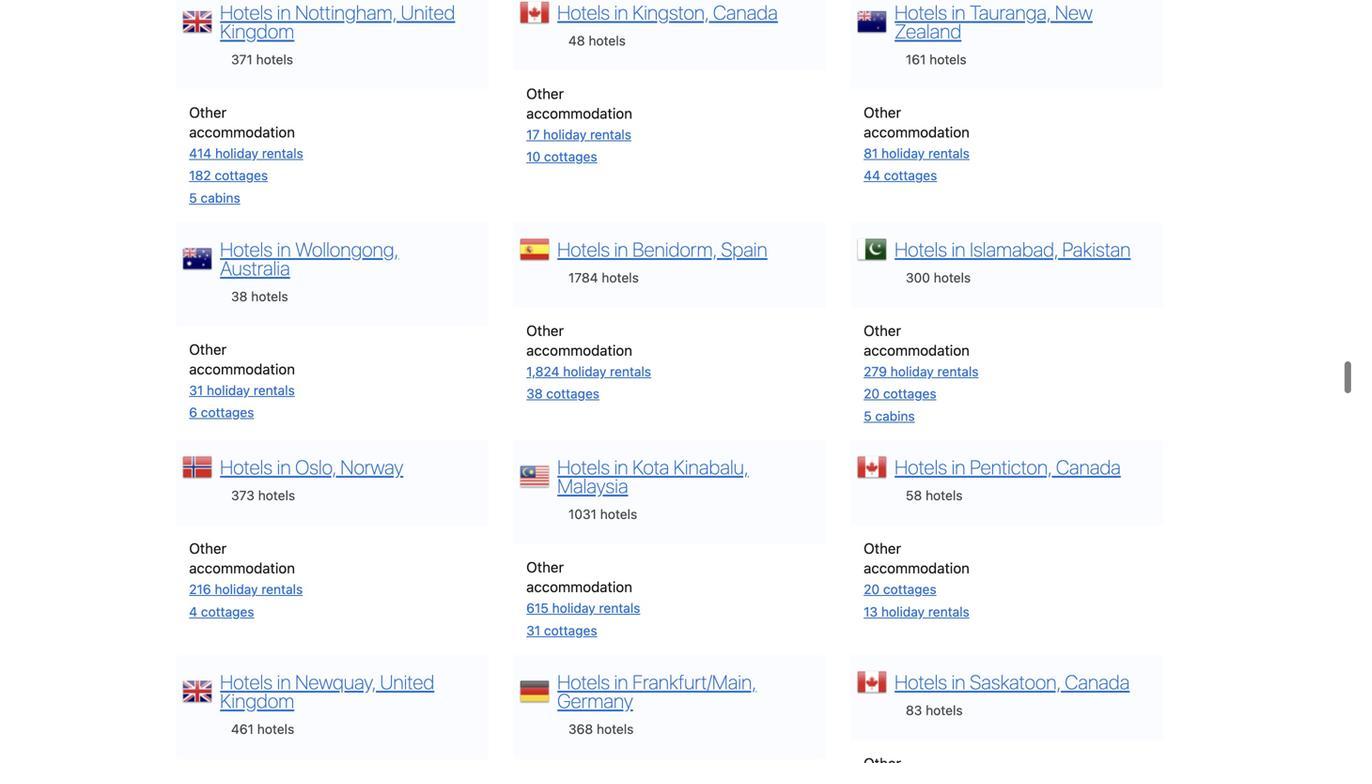 Task type: vqa. For each thing, say whether or not it's contained in the screenshot.
first bedroom from the top of the page
no



Task type: locate. For each thing, give the bounding box(es) containing it.
1 vertical spatial cabins
[[875, 409, 915, 424]]

canada for hotels in penticton, canada
[[1056, 456, 1121, 479]]

accommodation up 31 holiday rentals link
[[189, 361, 295, 378]]

holiday inside other accommodation 1,824 holiday rentals 38 cottages
[[563, 364, 606, 379]]

216
[[189, 582, 211, 598]]

accommodation inside 'other accommodation 216 holiday rentals 4 cottages'
[[189, 560, 295, 577]]

in left newquay,
[[277, 671, 291, 694]]

holiday inside other accommodation 414 holiday rentals 182 cottages 5 cabins
[[215, 146, 258, 161]]

hotels in frankfurt/main, germany 368 hotels
[[557, 671, 757, 737]]

0 horizontal spatial 31
[[189, 383, 203, 398]]

2 kingdom from the top
[[220, 689, 294, 713]]

20 inside 'other accommodation 20 cottages 13 holiday rentals'
[[864, 582, 880, 598]]

other inside other accommodation 414 holiday rentals 182 cottages 5 cabins
[[189, 104, 227, 121]]

accommodation inside other accommodation 615 holiday rentals 31 cottages
[[526, 579, 632, 596]]

in inside hotels in newquay, united kingdom 461 hotels
[[277, 671, 291, 694]]

other inside other accommodation 279 holiday rentals 20 cottages 5 cabins
[[864, 322, 901, 339]]

malaysia
[[557, 475, 628, 498]]

cottages down the 216 holiday rentals link on the left bottom
[[201, 605, 254, 620]]

cottages inside other accommodation 31 holiday rentals 6 cottages
[[201, 405, 254, 421]]

in for benidorm,
[[614, 238, 628, 261]]

hotels inside hotels in kota kinabalu, malaysia 1031 hotels
[[557, 456, 610, 479]]

holiday up the 182 cottages link
[[215, 146, 258, 161]]

hotels inside hotels in benidorm, spain 1784 hotels
[[557, 238, 610, 261]]

hotels up 371
[[220, 0, 273, 24]]

373
[[231, 488, 255, 504]]

hotels inside hotels in nottingham, united kingdom 371 hotels
[[220, 0, 273, 24]]

kingdom up 461 on the left
[[220, 689, 294, 713]]

5 inside other accommodation 279 holiday rentals 20 cottages 5 cabins
[[864, 409, 872, 424]]

cottages for hotels in kingston, canada
[[544, 149, 597, 165]]

hotels up 1031
[[557, 456, 610, 479]]

united for hotels in nottingham, united kingdom
[[401, 0, 455, 24]]

kingdom for nottingham,
[[220, 19, 294, 43]]

holiday right "13"
[[881, 605, 925, 620]]

hotels inside hotels in wollongong, australia 38 hotels
[[220, 238, 273, 261]]

cottages down 17 holiday rentals link
[[544, 149, 597, 165]]

cabins for 300
[[875, 409, 915, 424]]

in inside hotels in oslo, norway 373 hotels
[[277, 456, 291, 479]]

20
[[864, 386, 880, 402], [864, 582, 880, 598]]

in left "benidorm,"
[[614, 238, 628, 261]]

20 cottages link down 279 holiday rentals link
[[864, 386, 936, 402]]

0 vertical spatial 20 cottages link
[[864, 386, 936, 402]]

rentals right 1,824
[[610, 364, 651, 379]]

rentals up the 44 cottages link
[[928, 146, 970, 161]]

rentals for 300
[[937, 364, 979, 379]]

cottages inside other accommodation 615 holiday rentals 31 cottages
[[544, 623, 597, 639]]

other up 1,824
[[526, 322, 564, 339]]

4 cottages link
[[189, 605, 254, 620]]

other inside other accommodation 31 holiday rentals 6 cottages
[[189, 341, 227, 358]]

in left wollongong,
[[277, 238, 291, 261]]

other up 279
[[864, 322, 901, 339]]

rentals right 615
[[599, 601, 640, 617]]

20 cottages link up 13 holiday rentals link
[[864, 582, 936, 598]]

rentals right 216
[[261, 582, 303, 598]]

5 down 279
[[864, 409, 872, 424]]

13
[[864, 605, 878, 620]]

other
[[526, 85, 564, 102], [189, 104, 227, 121], [864, 104, 901, 121], [526, 322, 564, 339], [864, 322, 901, 339], [189, 341, 227, 358], [189, 540, 227, 557], [864, 540, 901, 557], [526, 559, 564, 576]]

in for islamabad,
[[951, 238, 966, 261]]

hotels in oslo, norway 373 hotels
[[220, 456, 403, 504]]

hotels inside hotels in newquay, united kingdom 461 hotels
[[220, 671, 273, 694]]

hotels right 1031
[[600, 507, 637, 523]]

48
[[568, 33, 585, 48]]

in left islamabad,
[[951, 238, 966, 261]]

in left kingston, on the top
[[614, 0, 628, 24]]

279
[[864, 364, 887, 379]]

cottages inside other accommodation 17 holiday rentals 10 cottages
[[544, 149, 597, 165]]

other up 414
[[189, 104, 227, 121]]

holiday up 10 cottages link
[[543, 127, 587, 142]]

4
[[189, 605, 197, 620]]

hotels inside hotels in oslo, norway 373 hotels
[[258, 488, 295, 504]]

in left nottingham,
[[277, 0, 291, 24]]

1 20 cottages link from the top
[[864, 386, 936, 402]]

hotels up 83
[[895, 671, 947, 694]]

rentals inside 'other accommodation 20 cottages 13 holiday rentals'
[[928, 605, 969, 620]]

0 horizontal spatial cabins
[[201, 190, 240, 206]]

rentals for kingdom
[[262, 146, 303, 161]]

accommodation inside other accommodation 414 holiday rentals 182 cottages 5 cabins
[[189, 123, 295, 140]]

1 kingdom from the top
[[220, 19, 294, 43]]

hotels up 373
[[220, 456, 273, 479]]

0 vertical spatial 5
[[189, 190, 197, 206]]

cottages down 414 holiday rentals link
[[215, 168, 268, 183]]

accommodation up the 216 holiday rentals link on the left bottom
[[189, 560, 295, 577]]

holiday up the 44 cottages link
[[881, 146, 925, 161]]

10
[[526, 149, 540, 165]]

hotels in benidorm, spain 1784 hotels
[[557, 238, 767, 285]]

rentals up the 182 cottages link
[[262, 146, 303, 161]]

other for 373
[[189, 540, 227, 557]]

hotels inside hotels in oslo, norway 373 hotels
[[220, 456, 273, 479]]

canada right penticton,
[[1056, 456, 1121, 479]]

canada inside hotels in saskatoon, canada 83 hotels
[[1065, 671, 1130, 694]]

hotels up 300 on the right top of the page
[[895, 238, 947, 261]]

in inside hotels in islamabad, pakistan 300 hotels
[[951, 238, 966, 261]]

rentals inside other accommodation 1,824 holiday rentals 38 cottages
[[610, 364, 651, 379]]

norway
[[340, 456, 403, 479]]

rentals for 38
[[254, 383, 295, 398]]

holiday for 38
[[207, 383, 250, 398]]

in inside the "hotels in frankfurt/main, germany 368 hotels"
[[614, 671, 628, 694]]

holiday inside other accommodation 17 holiday rentals 10 cottages
[[543, 127, 587, 142]]

0 vertical spatial 20
[[864, 386, 880, 402]]

cottages for hotels in nottingham, united kingdom
[[215, 168, 268, 183]]

cottages down 31 holiday rentals link
[[201, 405, 254, 421]]

holiday up 31 cottages link
[[552, 601, 595, 617]]

5 for 300
[[864, 409, 872, 424]]

1 vertical spatial 5
[[864, 409, 872, 424]]

hotels in kota kinabalu, malaysia 1031 hotels
[[557, 456, 749, 523]]

rentals inside other accommodation 414 holiday rentals 182 cottages 5 cabins
[[262, 146, 303, 161]]

hotels inside hotels in tauranga, new zealand 161 hotels
[[895, 0, 947, 24]]

rentals inside other accommodation 279 holiday rentals 20 cottages 5 cabins
[[937, 364, 979, 379]]

rentals inside other accommodation 615 holiday rentals 31 cottages
[[599, 601, 640, 617]]

holiday inside other accommodation 279 holiday rentals 20 cottages 5 cabins
[[890, 364, 934, 379]]

cottages for hotels in benidorm, spain
[[546, 386, 600, 402]]

hotels right 371
[[256, 52, 293, 67]]

0 vertical spatial canada
[[713, 0, 778, 24]]

canada for hotels in kingston, canada
[[713, 0, 778, 24]]

united right nottingham,
[[401, 0, 455, 24]]

31 holiday rentals link
[[189, 383, 295, 398]]

united inside hotels in newquay, united kingdom 461 hotels
[[380, 671, 434, 694]]

cottages for hotels in wollongong, australia
[[201, 405, 254, 421]]

1031
[[568, 507, 597, 523]]

hotels inside "hotels in kingston, canada 48 hotels"
[[557, 0, 610, 24]]

other up 615
[[526, 559, 564, 576]]

accommodation for kingdom
[[189, 123, 295, 140]]

holiday right 279
[[890, 364, 934, 379]]

other inside other accommodation 81 holiday rentals 44 cottages
[[864, 104, 901, 121]]

hotels right 373
[[258, 488, 295, 504]]

accommodation up 279 holiday rentals link
[[864, 342, 970, 359]]

holiday up "6 cottages" link
[[207, 383, 250, 398]]

other up 31 holiday rentals link
[[189, 341, 227, 358]]

other accommodation 81 holiday rentals 44 cottages
[[864, 104, 970, 183]]

cottages down 81 holiday rentals link
[[884, 168, 937, 183]]

accommodation up 615 holiday rentals link
[[526, 579, 632, 596]]

hotels in newquay, united kingdom link
[[220, 671, 434, 713]]

in left oslo,
[[277, 456, 291, 479]]

rentals
[[590, 127, 631, 142], [262, 146, 303, 161], [928, 146, 970, 161], [610, 364, 651, 379], [937, 364, 979, 379], [254, 383, 295, 398], [261, 582, 303, 598], [599, 601, 640, 617], [928, 605, 969, 620]]

holiday
[[543, 127, 587, 142], [215, 146, 258, 161], [881, 146, 925, 161], [563, 364, 606, 379], [890, 364, 934, 379], [207, 383, 250, 398], [215, 582, 258, 598], [552, 601, 595, 617], [881, 605, 925, 620]]

cottages inside other accommodation 81 holiday rentals 44 cottages
[[884, 168, 937, 183]]

holiday inside other accommodation 81 holiday rentals 44 cottages
[[881, 146, 925, 161]]

cottages inside other accommodation 279 holiday rentals 20 cottages 5 cabins
[[883, 386, 936, 402]]

accommodation
[[526, 105, 632, 122], [189, 123, 295, 140], [864, 123, 970, 140], [526, 342, 632, 359], [864, 342, 970, 359], [189, 361, 295, 378], [189, 560, 295, 577], [864, 560, 970, 577], [526, 579, 632, 596]]

accommodation inside other accommodation 1,824 holiday rentals 38 cottages
[[526, 342, 632, 359]]

10 cottages link
[[526, 149, 597, 165]]

hotels inside hotels in penticton, canada 58 hotels
[[895, 456, 947, 479]]

hotels inside the "hotels in frankfurt/main, germany 368 hotels"
[[557, 671, 610, 694]]

1 vertical spatial 20 cottages link
[[864, 582, 936, 598]]

hotels down the 182 cottages link
[[220, 238, 273, 261]]

hotels up 461 on the left
[[220, 671, 273, 694]]

other accommodation 615 holiday rentals 31 cottages
[[526, 559, 640, 639]]

germany
[[557, 689, 633, 713]]

holiday for 300
[[890, 364, 934, 379]]

hotels inside hotels in tauranga, new zealand 161 hotels
[[929, 52, 967, 67]]

hotels right 83
[[926, 703, 963, 719]]

tauranga,
[[970, 0, 1051, 24]]

islamabad,
[[970, 238, 1058, 261]]

in for penticton,
[[951, 456, 966, 479]]

penticton,
[[970, 456, 1052, 479]]

in inside hotels in saskatoon, canada 83 hotels
[[951, 671, 966, 694]]

other inside other accommodation 615 holiday rentals 31 cottages
[[526, 559, 564, 576]]

in left penticton,
[[951, 456, 966, 479]]

1 vertical spatial 38
[[526, 386, 543, 402]]

other for 48
[[526, 85, 564, 102]]

2 vertical spatial canada
[[1065, 671, 1130, 694]]

other for zealand
[[864, 104, 901, 121]]

holiday for malaysia
[[552, 601, 595, 617]]

0 vertical spatial united
[[401, 0, 455, 24]]

368
[[568, 722, 593, 737]]

accommodation up 1,824 holiday rentals link in the top of the page
[[526, 342, 632, 359]]

holiday for 373
[[215, 582, 258, 598]]

38
[[231, 289, 248, 304], [526, 386, 543, 402]]

0 vertical spatial 31
[[189, 383, 203, 398]]

other up 17
[[526, 85, 564, 102]]

other up "13"
[[864, 540, 901, 557]]

0 vertical spatial kingdom
[[220, 19, 294, 43]]

1 vertical spatial kingdom
[[220, 689, 294, 713]]

cottages inside 'other accommodation 216 holiday rentals 4 cottages'
[[201, 605, 254, 620]]

kota
[[632, 456, 669, 479]]

cottages down 279 holiday rentals link
[[883, 386, 936, 402]]

0 vertical spatial 38
[[231, 289, 248, 304]]

hotels down australia
[[251, 289, 288, 304]]

1 horizontal spatial 31
[[526, 623, 540, 639]]

hotels right 58
[[926, 488, 963, 504]]

other inside other accommodation 17 holiday rentals 10 cottages
[[526, 85, 564, 102]]

other accommodation 17 holiday rentals 10 cottages
[[526, 85, 632, 165]]

hotels for hotels in penticton, canada
[[895, 456, 947, 479]]

united inside hotels in nottingham, united kingdom 371 hotels
[[401, 0, 455, 24]]

20 up "13"
[[864, 582, 880, 598]]

38 down 1,824
[[526, 386, 543, 402]]

united for hotels in newquay, united kingdom
[[380, 671, 434, 694]]

414
[[189, 146, 212, 161]]

in left frankfurt/main, at the bottom
[[614, 671, 628, 694]]

hotels right 368
[[597, 722, 634, 737]]

0 vertical spatial 5 cabins link
[[189, 190, 240, 206]]

rentals right "13"
[[928, 605, 969, 620]]

81 holiday rentals link
[[864, 146, 970, 161]]

other up 81
[[864, 104, 901, 121]]

1 vertical spatial 20
[[864, 582, 880, 598]]

hotels up 368
[[557, 671, 610, 694]]

615 holiday rentals link
[[526, 601, 640, 617]]

1 20 from the top
[[864, 386, 880, 402]]

in inside "hotels in kingston, canada 48 hotels"
[[614, 0, 628, 24]]

cottages down 615 holiday rentals link
[[544, 623, 597, 639]]

kinabalu,
[[673, 456, 749, 479]]

31 up 6
[[189, 383, 203, 398]]

1 horizontal spatial cabins
[[875, 409, 915, 424]]

hotels in newquay, united kingdom 461 hotels
[[220, 671, 434, 737]]

hotels inside hotels in saskatoon, canada 83 hotels
[[895, 671, 947, 694]]

accommodation up 414 holiday rentals link
[[189, 123, 295, 140]]

1 vertical spatial 31
[[526, 623, 540, 639]]

in inside hotels in kota kinabalu, malaysia 1031 hotels
[[614, 456, 628, 479]]

38 down australia
[[231, 289, 248, 304]]

in inside hotels in tauranga, new zealand 161 hotels
[[951, 0, 966, 24]]

other for 38
[[189, 341, 227, 358]]

cabins inside other accommodation 279 holiday rentals 20 cottages 5 cabins
[[875, 409, 915, 424]]

hotels inside hotels in islamabad, pakistan 300 hotels
[[934, 270, 971, 285]]

pakistan
[[1062, 238, 1131, 261]]

38 cottages link
[[526, 386, 600, 402]]

kingdom inside hotels in nottingham, united kingdom 371 hotels
[[220, 19, 294, 43]]

other accommodation 31 holiday rentals 6 cottages
[[189, 341, 295, 421]]

1 horizontal spatial 5
[[864, 409, 872, 424]]

kingdom inside hotels in newquay, united kingdom 461 hotels
[[220, 689, 294, 713]]

holiday up '38 cottages' link
[[563, 364, 606, 379]]

cottages inside 'other accommodation 20 cottages 13 holiday rentals'
[[883, 582, 936, 598]]

hotels for hotels in islamabad, pakistan
[[895, 238, 947, 261]]

hotels for hotels in oslo, norway
[[220, 456, 273, 479]]

6
[[189, 405, 197, 421]]

holiday up 4 cottages link
[[215, 582, 258, 598]]

5 cabins link down the 182 cottages link
[[189, 190, 240, 206]]

rentals inside 'other accommodation 216 holiday rentals 4 cottages'
[[261, 582, 303, 598]]

kingdom
[[220, 19, 294, 43], [220, 689, 294, 713]]

31 down 615
[[526, 623, 540, 639]]

in inside hotels in wollongong, australia 38 hotels
[[277, 238, 291, 261]]

0 horizontal spatial 5
[[189, 190, 197, 206]]

1 vertical spatial canada
[[1056, 456, 1121, 479]]

hotels inside hotels in benidorm, spain 1784 hotels
[[602, 270, 639, 285]]

rentals inside other accommodation 31 holiday rentals 6 cottages
[[254, 383, 295, 398]]

in for nottingham,
[[277, 0, 291, 24]]

cottages inside other accommodation 414 holiday rentals 182 cottages 5 cabins
[[215, 168, 268, 183]]

hotels right 161
[[929, 52, 967, 67]]

rentals inside other accommodation 81 holiday rentals 44 cottages
[[928, 146, 970, 161]]

1 horizontal spatial 38
[[526, 386, 543, 402]]

holiday for 48
[[543, 127, 587, 142]]

cabins down 279
[[875, 409, 915, 424]]

2 20 from the top
[[864, 582, 880, 598]]

0 horizontal spatial 5 cabins link
[[189, 190, 240, 206]]

hotels
[[589, 33, 626, 48], [256, 52, 293, 67], [929, 52, 967, 67], [602, 270, 639, 285], [934, 270, 971, 285], [251, 289, 288, 304], [258, 488, 295, 504], [926, 488, 963, 504], [600, 507, 637, 523], [926, 703, 963, 719], [257, 722, 294, 737], [597, 722, 634, 737]]

20 inside other accommodation 279 holiday rentals 20 cottages 5 cabins
[[864, 386, 880, 402]]

cabins inside other accommodation 414 holiday rentals 182 cottages 5 cabins
[[201, 190, 240, 206]]

rentals right 279
[[937, 364, 979, 379]]

canada inside "hotels in kingston, canada 48 hotels"
[[713, 0, 778, 24]]

cabins
[[201, 190, 240, 206], [875, 409, 915, 424]]

united right newquay,
[[380, 671, 434, 694]]

accommodation up 13 holiday rentals link
[[864, 560, 970, 577]]

17 holiday rentals link
[[526, 127, 631, 142]]

1 horizontal spatial 5 cabins link
[[864, 409, 915, 424]]

615
[[526, 601, 549, 617]]

31 inside other accommodation 615 holiday rentals 31 cottages
[[526, 623, 540, 639]]

in left "tauranga,"
[[951, 0, 966, 24]]

cottages up 13 holiday rentals link
[[883, 582, 936, 598]]

31 cottages link
[[526, 623, 597, 639]]

holiday inside other accommodation 31 holiday rentals 6 cottages
[[207, 383, 250, 398]]

1784
[[568, 270, 598, 285]]

in inside hotels in penticton, canada 58 hotels
[[951, 456, 966, 479]]

holiday inside 'other accommodation 216 holiday rentals 4 cottages'
[[215, 582, 258, 598]]

hotels up 48
[[557, 0, 610, 24]]

5 cabins link for 300
[[864, 409, 915, 424]]

5 cabins link
[[189, 190, 240, 206], [864, 409, 915, 424]]

hotels for hotels in newquay, united kingdom
[[220, 671, 273, 694]]

hotels up 161
[[895, 0, 947, 24]]

1 vertical spatial 5 cabins link
[[864, 409, 915, 424]]

other inside 'other accommodation 20 cottages 13 holiday rentals'
[[864, 540, 901, 557]]

in left saskatoon,
[[951, 671, 966, 694]]

hotels up 58
[[895, 456, 947, 479]]

cottages
[[544, 149, 597, 165], [215, 168, 268, 183], [884, 168, 937, 183], [546, 386, 600, 402], [883, 386, 936, 402], [201, 405, 254, 421], [883, 582, 936, 598], [201, 605, 254, 620], [544, 623, 597, 639]]

5 down 182
[[189, 190, 197, 206]]

hotels inside the "hotels in frankfurt/main, germany 368 hotels"
[[597, 722, 634, 737]]

accommodation inside other accommodation 279 holiday rentals 20 cottages 5 cabins
[[864, 342, 970, 359]]

2 20 cottages link from the top
[[864, 582, 936, 598]]

canada for hotels in saskatoon, canada
[[1065, 671, 1130, 694]]

cabins down the 182 cottages link
[[201, 190, 240, 206]]

0 horizontal spatial 38
[[231, 289, 248, 304]]

1,824
[[526, 364, 559, 379]]

rentals up "6 cottages" link
[[254, 383, 295, 398]]

hotels right 48
[[589, 33, 626, 48]]

canada right saskatoon,
[[1065, 671, 1130, 694]]

216 holiday rentals link
[[189, 582, 303, 598]]

cottages inside other accommodation 1,824 holiday rentals 38 cottages
[[546, 386, 600, 402]]

accommodation for zealand
[[864, 123, 970, 140]]

benidorm,
[[632, 238, 717, 261]]

hotels in islamabad, pakistan link
[[895, 238, 1131, 261]]

hotels right 1784
[[602, 270, 639, 285]]

canada inside hotels in penticton, canada 58 hotels
[[1056, 456, 1121, 479]]

in left 'kota'
[[614, 456, 628, 479]]

1 vertical spatial united
[[380, 671, 434, 694]]

rentals for 1784
[[610, 364, 651, 379]]

other for kingdom
[[189, 104, 227, 121]]

holiday inside other accommodation 615 holiday rentals 31 cottages
[[552, 601, 595, 617]]

5
[[189, 190, 197, 206], [864, 409, 872, 424]]

other inside 'other accommodation 216 holiday rentals 4 cottages'
[[189, 540, 227, 557]]

other for 58
[[864, 540, 901, 557]]

rentals inside other accommodation 17 holiday rentals 10 cottages
[[590, 127, 631, 142]]

cottages down 1,824 holiday rentals link in the top of the page
[[546, 386, 600, 402]]

hotels for hotels in frankfurt/main, germany
[[557, 671, 610, 694]]

canada right kingston, on the top
[[713, 0, 778, 24]]

in inside hotels in benidorm, spain 1784 hotels
[[614, 238, 628, 261]]

hotels
[[220, 0, 273, 24], [557, 0, 610, 24], [895, 0, 947, 24], [220, 238, 273, 261], [557, 238, 610, 261], [895, 238, 947, 261], [220, 456, 273, 479], [557, 456, 610, 479], [895, 456, 947, 479], [220, 671, 273, 694], [557, 671, 610, 694], [895, 671, 947, 694]]

cottages for hotels in islamabad, pakistan
[[883, 386, 936, 402]]

hotels right 461 on the left
[[257, 722, 294, 737]]

5 inside other accommodation 414 holiday rentals 182 cottages 5 cabins
[[189, 190, 197, 206]]

5 cabins link down 279
[[864, 409, 915, 424]]

0 vertical spatial cabins
[[201, 190, 240, 206]]

in for oslo,
[[277, 456, 291, 479]]

accommodation for 48
[[526, 105, 632, 122]]

australia
[[220, 256, 290, 280]]

hotels up 1784
[[557, 238, 610, 261]]

accommodation up 81 holiday rentals link
[[864, 123, 970, 140]]

hotels right 300 on the right top of the page
[[934, 270, 971, 285]]

in inside hotels in nottingham, united kingdom 371 hotels
[[277, 0, 291, 24]]

hotels for hotels in kingston, canada
[[557, 0, 610, 24]]

accommodation up 17 holiday rentals link
[[526, 105, 632, 122]]

kingdom up 371
[[220, 19, 294, 43]]

83
[[906, 703, 922, 719]]

hotels inside hotels in islamabad, pakistan 300 hotels
[[895, 238, 947, 261]]

hotels inside "hotels in kingston, canada 48 hotels"
[[589, 33, 626, 48]]

accommodation for 38
[[189, 361, 295, 378]]

rentals up 10 cottages link
[[590, 127, 631, 142]]

other inside other accommodation 1,824 holiday rentals 38 cottages
[[526, 322, 564, 339]]



Task type: describe. For each thing, give the bounding box(es) containing it.
1,824 holiday rentals link
[[526, 364, 651, 379]]

cottages for hotels in tauranga, new zealand
[[884, 168, 937, 183]]

hotels in kota kinabalu, malaysia link
[[557, 456, 749, 498]]

81
[[864, 146, 878, 161]]

31 inside other accommodation 31 holiday rentals 6 cottages
[[189, 383, 203, 398]]

hotels in islamabad, pakistan 300 hotels
[[895, 238, 1131, 285]]

kingdom for newquay,
[[220, 689, 294, 713]]

in for newquay,
[[277, 671, 291, 694]]

in for kingston,
[[614, 0, 628, 24]]

holiday for 1784
[[563, 364, 606, 379]]

cabins for kingdom
[[201, 190, 240, 206]]

hotels inside hotels in newquay, united kingdom 461 hotels
[[257, 722, 294, 737]]

161
[[906, 52, 926, 67]]

hotels in nottingham, united kingdom 371 hotels
[[220, 0, 455, 67]]

in for saskatoon,
[[951, 671, 966, 694]]

hotels inside hotels in penticton, canada 58 hotels
[[926, 488, 963, 504]]

newquay,
[[295, 671, 376, 694]]

rentals for zealand
[[928, 146, 970, 161]]

hotels inside hotels in wollongong, australia 38 hotels
[[251, 289, 288, 304]]

kingston,
[[632, 0, 709, 24]]

hotels in tauranga, new zealand 161 hotels
[[895, 0, 1093, 67]]

hotels in penticton, canada 58 hotels
[[895, 456, 1121, 504]]

182
[[189, 168, 211, 183]]

hotels for hotels in tauranga, new zealand
[[895, 0, 947, 24]]

in for wollongong,
[[277, 238, 291, 261]]

371
[[231, 52, 253, 67]]

accommodation for 373
[[189, 560, 295, 577]]

accommodation for 58
[[864, 560, 970, 577]]

accommodation for malaysia
[[526, 579, 632, 596]]

hotels inside hotels in saskatoon, canada 83 hotels
[[926, 703, 963, 719]]

44 cottages link
[[864, 168, 937, 183]]

other for 1784
[[526, 322, 564, 339]]

44
[[864, 168, 880, 183]]

300
[[906, 270, 930, 285]]

38 inside hotels in wollongong, australia 38 hotels
[[231, 289, 248, 304]]

hotels in penticton, canada link
[[895, 456, 1121, 479]]

182 cottages link
[[189, 168, 268, 183]]

frankfurt/main,
[[632, 671, 757, 694]]

other accommodation 20 cottages 13 holiday rentals
[[864, 540, 970, 620]]

hotels for hotels in benidorm, spain
[[557, 238, 610, 261]]

cottages for hotels in kota kinabalu, malaysia
[[544, 623, 597, 639]]

accommodation for 1784
[[526, 342, 632, 359]]

hotels in saskatoon, canada link
[[895, 671, 1130, 694]]

holiday for kingdom
[[215, 146, 258, 161]]

wollongong,
[[295, 238, 399, 261]]

5 cabins link for kingdom
[[189, 190, 240, 206]]

hotels inside hotels in nottingham, united kingdom 371 hotels
[[256, 52, 293, 67]]

hotels for hotels in saskatoon, canada
[[895, 671, 947, 694]]

hotels in wollongong, australia 38 hotels
[[220, 238, 399, 304]]

other accommodation 279 holiday rentals 20 cottages 5 cabins
[[864, 322, 979, 424]]

in for kota
[[614, 456, 628, 479]]

hotels in kingston, canada link
[[557, 0, 778, 24]]

other for malaysia
[[526, 559, 564, 576]]

5 for kingdom
[[189, 190, 197, 206]]

hotels for hotels in kota kinabalu, malaysia
[[557, 456, 610, 479]]

accommodation for 300
[[864, 342, 970, 359]]

hotels in kingston, canada 48 hotels
[[557, 0, 778, 48]]

new
[[1055, 0, 1093, 24]]

hotels in saskatoon, canada 83 hotels
[[895, 671, 1130, 719]]

holiday for zealand
[[881, 146, 925, 161]]

saskatoon,
[[970, 671, 1061, 694]]

other accommodation 216 holiday rentals 4 cottages
[[189, 540, 303, 620]]

hotels in oslo, norway link
[[220, 456, 403, 479]]

6 cottages link
[[189, 405, 254, 421]]

other accommodation 1,824 holiday rentals 38 cottages
[[526, 322, 651, 402]]

zealand
[[895, 19, 961, 43]]

38 inside other accommodation 1,824 holiday rentals 38 cottages
[[526, 386, 543, 402]]

461
[[231, 722, 254, 737]]

17
[[526, 127, 540, 142]]

279 holiday rentals link
[[864, 364, 979, 379]]

spain
[[721, 238, 767, 261]]

other accommodation 414 holiday rentals 182 cottages 5 cabins
[[189, 104, 303, 206]]

hotels in wollongong, australia link
[[220, 238, 399, 280]]

hotels for hotels in wollongong, australia
[[220, 238, 273, 261]]

hotels in frankfurt/main, germany link
[[557, 671, 757, 713]]

holiday inside 'other accommodation 20 cottages 13 holiday rentals'
[[881, 605, 925, 620]]

oslo,
[[295, 456, 336, 479]]

in for frankfurt/main,
[[614, 671, 628, 694]]

in for tauranga,
[[951, 0, 966, 24]]

rentals for 373
[[261, 582, 303, 598]]

58
[[906, 488, 922, 504]]

hotels for hotels in nottingham, united kingdom
[[220, 0, 273, 24]]

nottingham,
[[295, 0, 396, 24]]

cottages for hotels in oslo, norway
[[201, 605, 254, 620]]

hotels in tauranga, new zealand link
[[895, 0, 1093, 43]]

rentals for malaysia
[[599, 601, 640, 617]]

rentals for 48
[[590, 127, 631, 142]]

hotels in nottingham, united kingdom link
[[220, 0, 455, 43]]

13 holiday rentals link
[[864, 605, 969, 620]]

414 holiday rentals link
[[189, 146, 303, 161]]

hotels inside hotels in kota kinabalu, malaysia 1031 hotels
[[600, 507, 637, 523]]

hotels in benidorm, spain link
[[557, 238, 767, 261]]

other for 300
[[864, 322, 901, 339]]



